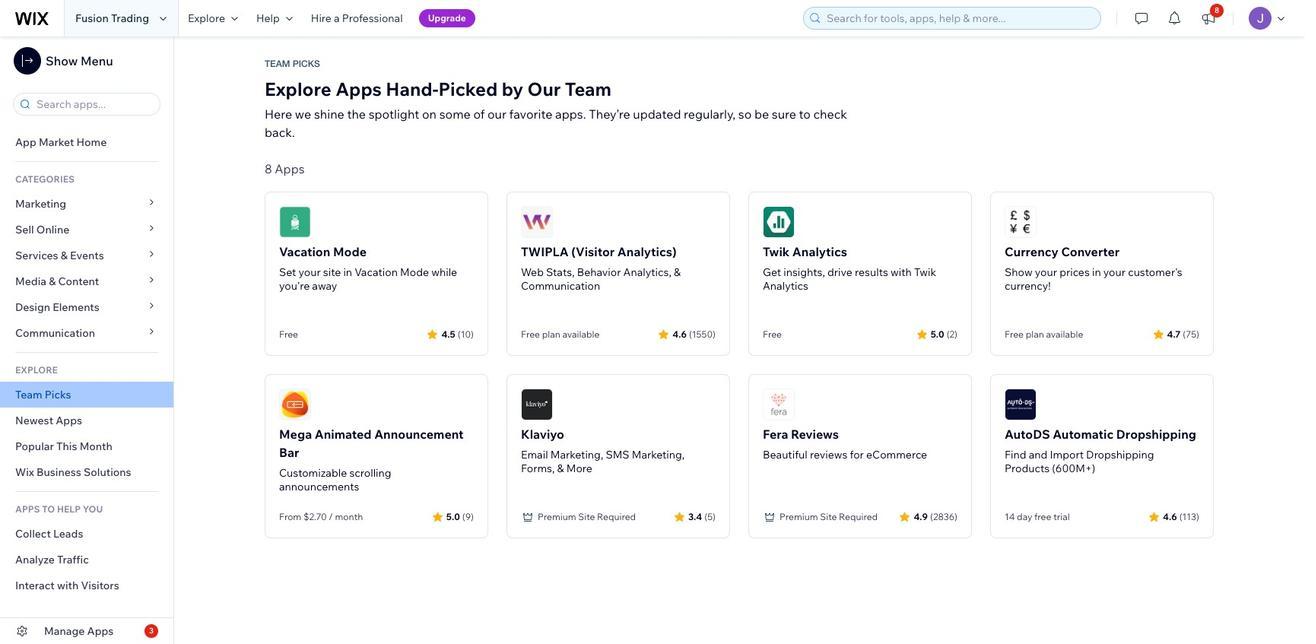Task type: describe. For each thing, give the bounding box(es) containing it.
professional
[[342, 11, 403, 25]]

explore
[[15, 365, 58, 376]]

content
[[58, 275, 99, 288]]

here we shine the spotlight on some of our favorite apps. they're updated regularly, so be sure to check back.
[[265, 107, 848, 140]]

back.
[[265, 125, 295, 140]]

in for mode
[[344, 266, 352, 279]]

solutions
[[84, 466, 131, 479]]

design elements
[[15, 301, 100, 314]]

8 for 8 apps
[[265, 161, 272, 177]]

0 horizontal spatial twik
[[763, 244, 790, 260]]

1 vertical spatial mode
[[400, 266, 429, 279]]

reviews
[[810, 448, 848, 462]]

design
[[15, 301, 50, 314]]

site for email
[[579, 511, 595, 523]]

premium site required for email
[[538, 511, 636, 523]]

3.4 (5)
[[689, 511, 716, 522]]

reviews
[[792, 427, 839, 442]]

communication inside sidebar "element"
[[15, 326, 98, 340]]

twipla
[[521, 244, 569, 260]]

announcement
[[375, 427, 464, 442]]

interact with visitors
[[15, 579, 119, 593]]

email
[[521, 448, 548, 462]]

communication link
[[0, 320, 174, 346]]

fera reviews beautiful reviews for ecommerce
[[763, 427, 928, 462]]

1 free from the left
[[279, 329, 298, 340]]

analyze
[[15, 553, 55, 567]]

4.7 (75)
[[1168, 328, 1200, 340]]

the
[[347, 107, 366, 122]]

our
[[488, 107, 507, 122]]

Search for tools, apps, help & more... field
[[823, 8, 1097, 29]]

(2836)
[[931, 511, 958, 522]]

sell
[[15, 223, 34, 237]]

analyze traffic link
[[0, 547, 174, 573]]

online
[[36, 223, 70, 237]]

day
[[1018, 511, 1033, 523]]

site for reviews
[[821, 511, 837, 523]]

0 vertical spatial picks
[[293, 59, 320, 69]]

check
[[814, 107, 848, 122]]

(visitor
[[572, 244, 615, 260]]

sidebar element
[[0, 37, 174, 645]]

currency!
[[1005, 279, 1052, 293]]

apps for 8
[[275, 161, 305, 177]]

4.6 (1550)
[[673, 328, 716, 340]]

favorite
[[510, 107, 553, 122]]

here
[[265, 107, 292, 122]]

import
[[1051, 448, 1084, 462]]

free
[[1035, 511, 1052, 523]]

set
[[279, 266, 296, 279]]

announcements
[[279, 480, 360, 494]]

newest apps
[[15, 414, 82, 428]]

sell online
[[15, 223, 70, 237]]

autods automatic dropshipping logo image
[[1005, 389, 1037, 421]]

in for converter
[[1093, 266, 1102, 279]]

sure
[[772, 107, 797, 122]]

available for analytics)
[[563, 329, 600, 340]]

stats,
[[547, 266, 575, 279]]

communication inside twipla (visitor analytics) web stats, behavior analytics, & communication
[[521, 279, 601, 293]]

manage
[[44, 625, 85, 639]]

14 day free trial
[[1005, 511, 1071, 523]]

team inside 'link'
[[15, 388, 42, 402]]

plan for twipla
[[542, 329, 561, 340]]

0 horizontal spatial vacation
[[279, 244, 331, 260]]

4.9
[[914, 511, 929, 522]]

you
[[83, 504, 103, 515]]

5.0 (2)
[[931, 328, 958, 340]]

1 horizontal spatial vacation
[[355, 266, 398, 279]]

free plan available for twipla
[[521, 329, 600, 340]]

2 free from the left
[[521, 329, 540, 340]]

bar
[[279, 445, 299, 460]]

autods automatic dropshipping find and import dropshipping products (600m+)
[[1005, 427, 1197, 476]]

required for email
[[598, 511, 636, 523]]

show menu button
[[14, 47, 113, 75]]

& inside "link"
[[61, 249, 68, 263]]

media & content link
[[0, 269, 174, 295]]

currency converter logo image
[[1005, 206, 1037, 238]]

team picks inside 'link'
[[15, 388, 71, 402]]

mega animated announcement bar customizable scrolling announcements
[[279, 427, 464, 494]]

show inside button
[[46, 53, 78, 68]]

events
[[70, 249, 104, 263]]

5.0 for 5.0 (2)
[[931, 328, 945, 340]]

4.6 for autods automatic dropshipping
[[1164, 511, 1178, 522]]

3 free from the left
[[763, 329, 782, 340]]

our
[[528, 78, 561, 100]]

& right media
[[49, 275, 56, 288]]

apps.
[[556, 107, 586, 122]]

business
[[37, 466, 81, 479]]

on
[[422, 107, 437, 122]]

they're
[[589, 107, 631, 122]]

newest apps link
[[0, 408, 174, 434]]

$2.70
[[304, 511, 327, 523]]

(5)
[[705, 511, 716, 522]]

popular
[[15, 440, 54, 454]]

upgrade
[[428, 12, 466, 24]]

3
[[149, 626, 154, 636]]

marketing
[[15, 197, 66, 211]]

interact
[[15, 579, 55, 593]]

& inside twipla (visitor analytics) web stats, behavior analytics, & communication
[[674, 266, 681, 279]]

4 free from the left
[[1005, 329, 1024, 340]]

marketing link
[[0, 191, 174, 217]]

ecommerce
[[867, 448, 928, 462]]

2 horizontal spatial team
[[565, 78, 612, 100]]

month
[[335, 511, 363, 523]]

with inside twik analytics get insights, drive results with twik analytics
[[891, 266, 912, 279]]

menu
[[81, 53, 113, 68]]

fera reviews logo image
[[763, 389, 795, 421]]

find
[[1005, 448, 1027, 462]]



Task type: vqa. For each thing, say whether or not it's contained in the screenshot.
AutoDS Automatic Dropshipping Find and Import Dropshipping Products (600M+)
yes



Task type: locate. For each thing, give the bounding box(es) containing it.
1 horizontal spatial with
[[891, 266, 912, 279]]

analytics left drive
[[763, 279, 809, 293]]

0 vertical spatial vacation
[[279, 244, 331, 260]]

apps
[[336, 78, 382, 100], [275, 161, 305, 177], [56, 414, 82, 428], [87, 625, 114, 639]]

sms
[[606, 448, 630, 462]]

2 free plan available from the left
[[1005, 329, 1084, 340]]

1 horizontal spatial required
[[840, 511, 878, 523]]

twik up get
[[763, 244, 790, 260]]

fera
[[763, 427, 789, 442]]

apps up 'this'
[[56, 414, 82, 428]]

vacation mode logo image
[[279, 206, 311, 238]]

1 horizontal spatial site
[[821, 511, 837, 523]]

8 inside button
[[1215, 5, 1220, 15]]

you're
[[279, 279, 310, 293]]

5.0 for 5.0 (9)
[[447, 511, 460, 522]]

4.9 (2836)
[[914, 511, 958, 522]]

in inside currency converter show your prices in your customer's currency!
[[1093, 266, 1102, 279]]

0 horizontal spatial plan
[[542, 329, 561, 340]]

analytics)
[[618, 244, 677, 260]]

apps for explore
[[336, 78, 382, 100]]

premium for reviews
[[780, 511, 819, 523]]

free down you're
[[279, 329, 298, 340]]

collect
[[15, 527, 51, 541]]

available down the behavior
[[563, 329, 600, 340]]

2 in from the left
[[1093, 266, 1102, 279]]

0 vertical spatial 4.6
[[673, 328, 687, 340]]

0 vertical spatial analytics
[[793, 244, 848, 260]]

0 horizontal spatial in
[[344, 266, 352, 279]]

0 horizontal spatial premium site required
[[538, 511, 636, 523]]

with right results
[[891, 266, 912, 279]]

explore left the help
[[188, 11, 225, 25]]

0 horizontal spatial available
[[563, 329, 600, 340]]

1 horizontal spatial 8
[[1215, 5, 1220, 15]]

team picks down help button
[[265, 59, 320, 69]]

1 vertical spatial 4.6
[[1164, 511, 1178, 522]]

1 vertical spatial team
[[565, 78, 612, 100]]

show left menu
[[46, 53, 78, 68]]

web
[[521, 266, 544, 279]]

mega
[[279, 427, 312, 442]]

for
[[850, 448, 864, 462]]

8 apps
[[265, 161, 305, 177]]

in
[[344, 266, 352, 279], [1093, 266, 1102, 279]]

picks inside 'link'
[[45, 388, 71, 402]]

premium
[[538, 511, 577, 523], [780, 511, 819, 523]]

1 vertical spatial 8
[[265, 161, 272, 177]]

autods
[[1005, 427, 1051, 442]]

1 horizontal spatial team
[[265, 59, 290, 69]]

klaviyo logo image
[[521, 389, 553, 421]]

0 horizontal spatial 4.6
[[673, 328, 687, 340]]

0 horizontal spatial free plan available
[[521, 329, 600, 340]]

while
[[432, 266, 458, 279]]

free plan available down currency!
[[1005, 329, 1084, 340]]

&
[[61, 249, 68, 263], [674, 266, 681, 279], [49, 275, 56, 288], [557, 462, 564, 476]]

1 vertical spatial dropshipping
[[1087, 448, 1155, 462]]

insights,
[[784, 266, 826, 279]]

1 plan from the left
[[542, 329, 561, 340]]

explore for explore apps hand-picked by our team
[[265, 78, 332, 100]]

team picks link
[[0, 382, 174, 408]]

team up apps.
[[565, 78, 612, 100]]

marketing,
[[551, 448, 604, 462], [632, 448, 685, 462]]

1 available from the left
[[563, 329, 600, 340]]

0 horizontal spatial premium
[[538, 511, 577, 523]]

1 horizontal spatial 4.6
[[1164, 511, 1178, 522]]

hire a professional
[[311, 11, 403, 25]]

1 site from the left
[[579, 511, 595, 523]]

4.7
[[1168, 328, 1181, 340]]

1 vertical spatial explore
[[265, 78, 332, 100]]

shine
[[314, 107, 345, 122]]

twik
[[763, 244, 790, 260], [915, 266, 937, 279]]

your for currency
[[1036, 266, 1058, 279]]

sell online link
[[0, 217, 174, 243]]

customer's
[[1129, 266, 1183, 279]]

site down reviews
[[821, 511, 837, 523]]

free down get
[[763, 329, 782, 340]]

0 vertical spatial team picks
[[265, 59, 320, 69]]

premium down 'forms,'
[[538, 511, 577, 523]]

available for show
[[1047, 329, 1084, 340]]

free plan available for currency
[[1005, 329, 1084, 340]]

1 vertical spatial vacation
[[355, 266, 398, 279]]

1 required from the left
[[598, 511, 636, 523]]

1 vertical spatial with
[[57, 579, 79, 593]]

from $2.70 / month
[[279, 511, 363, 523]]

collect leads link
[[0, 521, 174, 547]]

by
[[502, 78, 524, 100]]

wix
[[15, 466, 34, 479]]

1 horizontal spatial team picks
[[265, 59, 320, 69]]

1 horizontal spatial twik
[[915, 266, 937, 279]]

1 vertical spatial team picks
[[15, 388, 71, 402]]

1 vertical spatial show
[[1005, 266, 1033, 279]]

2 premium site required from the left
[[780, 511, 878, 523]]

in down converter
[[1093, 266, 1102, 279]]

0 vertical spatial mode
[[333, 244, 367, 260]]

3.4
[[689, 511, 703, 522]]

& left the events
[[61, 249, 68, 263]]

1 horizontal spatial mode
[[400, 266, 429, 279]]

4.6 for twipla (visitor analytics)
[[673, 328, 687, 340]]

1 horizontal spatial free plan available
[[1005, 329, 1084, 340]]

help
[[256, 11, 280, 25]]

explore apps hand-picked by our team
[[265, 78, 612, 100]]

site
[[323, 266, 341, 279]]

twik right results
[[915, 266, 937, 279]]

explore up we
[[265, 78, 332, 100]]

2 available from the left
[[1047, 329, 1084, 340]]

show inside currency converter show your prices in your customer's currency!
[[1005, 266, 1033, 279]]

picks down the hire
[[293, 59, 320, 69]]

in inside vacation mode set your site in vacation mode while you're away
[[344, 266, 352, 279]]

0 horizontal spatial site
[[579, 511, 595, 523]]

analytics
[[793, 244, 848, 260], [763, 279, 809, 293]]

your inside vacation mode set your site in vacation mode while you're away
[[299, 266, 321, 279]]

0 horizontal spatial with
[[57, 579, 79, 593]]

1 horizontal spatial show
[[1005, 266, 1033, 279]]

app market home link
[[0, 129, 174, 155]]

apps up the
[[336, 78, 382, 100]]

analytics up the "insights,"
[[793, 244, 848, 260]]

available down currency!
[[1047, 329, 1084, 340]]

free
[[279, 329, 298, 340], [521, 329, 540, 340], [763, 329, 782, 340], [1005, 329, 1024, 340]]

1 your from the left
[[299, 266, 321, 279]]

5.0 left (2)
[[931, 328, 945, 340]]

0 vertical spatial twik
[[763, 244, 790, 260]]

premium for email
[[538, 511, 577, 523]]

marketing, down klaviyo
[[551, 448, 604, 462]]

2 premium from the left
[[780, 511, 819, 523]]

apps for newest
[[56, 414, 82, 428]]

0 horizontal spatial team picks
[[15, 388, 71, 402]]

0 horizontal spatial show
[[46, 53, 78, 68]]

mode left while
[[400, 266, 429, 279]]

analytics,
[[624, 266, 672, 279]]

8
[[1215, 5, 1220, 15], [265, 161, 272, 177]]

prices
[[1060, 266, 1090, 279]]

& left more
[[557, 462, 564, 476]]

dropshipping right automatic
[[1117, 427, 1197, 442]]

14
[[1005, 511, 1016, 523]]

explore for explore
[[188, 11, 225, 25]]

plan down currency!
[[1026, 329, 1045, 340]]

site down more
[[579, 511, 595, 523]]

free plan available down stats,
[[521, 329, 600, 340]]

1 horizontal spatial premium
[[780, 511, 819, 523]]

communication
[[521, 279, 601, 293], [15, 326, 98, 340]]

premium down beautiful
[[780, 511, 819, 523]]

some
[[440, 107, 471, 122]]

currency converter show your prices in your customer's currency!
[[1005, 244, 1183, 293]]

(9)
[[463, 511, 474, 522]]

1 vertical spatial picks
[[45, 388, 71, 402]]

team down help button
[[265, 59, 290, 69]]

0 horizontal spatial marketing,
[[551, 448, 604, 462]]

2 plan from the left
[[1026, 329, 1045, 340]]

2 marketing, from the left
[[632, 448, 685, 462]]

required down sms
[[598, 511, 636, 523]]

so
[[739, 107, 752, 122]]

klaviyo
[[521, 427, 565, 442]]

1 vertical spatial communication
[[15, 326, 98, 340]]

1 premium from the left
[[538, 511, 577, 523]]

0 vertical spatial 5.0
[[931, 328, 945, 340]]

0 vertical spatial with
[[891, 266, 912, 279]]

0 vertical spatial dropshipping
[[1117, 427, 1197, 442]]

with inside sidebar "element"
[[57, 579, 79, 593]]

required down for
[[840, 511, 878, 523]]

2 your from the left
[[1036, 266, 1058, 279]]

available
[[563, 329, 600, 340], [1047, 329, 1084, 340]]

vacation up set
[[279, 244, 331, 260]]

get
[[763, 266, 782, 279]]

0 horizontal spatial explore
[[188, 11, 225, 25]]

apps right 'manage'
[[87, 625, 114, 639]]

0 vertical spatial explore
[[188, 11, 225, 25]]

Search apps... field
[[32, 94, 155, 115]]

your down converter
[[1104, 266, 1126, 279]]

marketing, right sms
[[632, 448, 685, 462]]

services
[[15, 249, 58, 263]]

1 vertical spatial 5.0
[[447, 511, 460, 522]]

& inside klaviyo email marketing, sms marketing, forms, & more
[[557, 462, 564, 476]]

premium site required down more
[[538, 511, 636, 523]]

0 horizontal spatial team
[[15, 388, 42, 402]]

4.6 left the (1550)
[[673, 328, 687, 340]]

1 horizontal spatial marketing,
[[632, 448, 685, 462]]

vacation mode set your site in vacation mode while you're away
[[279, 244, 458, 293]]

free down currency!
[[1005, 329, 1024, 340]]

0 horizontal spatial required
[[598, 511, 636, 523]]

products
[[1005, 462, 1050, 476]]

free down web
[[521, 329, 540, 340]]

mode up site
[[333, 244, 367, 260]]

elements
[[53, 301, 100, 314]]

with down the traffic in the left bottom of the page
[[57, 579, 79, 593]]

0 horizontal spatial communication
[[15, 326, 98, 340]]

team picks down explore
[[15, 388, 71, 402]]

popular this month link
[[0, 434, 174, 460]]

services & events link
[[0, 243, 174, 269]]

beautiful
[[763, 448, 808, 462]]

3 your from the left
[[1104, 266, 1126, 279]]

4.6 left the (113)
[[1164, 511, 1178, 522]]

interact with visitors link
[[0, 573, 174, 599]]

away
[[312, 279, 337, 293]]

5.0 (9)
[[447, 511, 474, 522]]

communication down the twipla
[[521, 279, 601, 293]]

2 required from the left
[[840, 511, 878, 523]]

1 free plan available from the left
[[521, 329, 600, 340]]

0 horizontal spatial mode
[[333, 244, 367, 260]]

1 in from the left
[[344, 266, 352, 279]]

apps down back.
[[275, 161, 305, 177]]

1 horizontal spatial premium site required
[[780, 511, 878, 523]]

your right set
[[299, 266, 321, 279]]

app
[[15, 135, 36, 149]]

1 horizontal spatial plan
[[1026, 329, 1045, 340]]

twik analytics logo image
[[763, 206, 795, 238]]

1 horizontal spatial your
[[1036, 266, 1058, 279]]

plan down stats,
[[542, 329, 561, 340]]

premium site required
[[538, 511, 636, 523], [780, 511, 878, 523]]

team down explore
[[15, 388, 42, 402]]

required for reviews
[[840, 511, 878, 523]]

in right site
[[344, 266, 352, 279]]

0 horizontal spatial 5.0
[[447, 511, 460, 522]]

0 vertical spatial 8
[[1215, 5, 1220, 15]]

plan for currency
[[1026, 329, 1045, 340]]

media
[[15, 275, 46, 288]]

8 button
[[1193, 0, 1226, 37]]

be
[[755, 107, 770, 122]]

0 vertical spatial show
[[46, 53, 78, 68]]

show menu
[[46, 53, 113, 68]]

we
[[295, 107, 311, 122]]

1 horizontal spatial in
[[1093, 266, 1102, 279]]

premium site required down reviews
[[780, 511, 878, 523]]

your for vacation
[[299, 266, 321, 279]]

1 marketing, from the left
[[551, 448, 604, 462]]

vacation right site
[[355, 266, 398, 279]]

apps for manage
[[87, 625, 114, 639]]

1 horizontal spatial 5.0
[[931, 328, 945, 340]]

premium site required for reviews
[[780, 511, 878, 523]]

picks up "newest apps"
[[45, 388, 71, 402]]

4.6 (113)
[[1164, 511, 1200, 522]]

0 vertical spatial communication
[[521, 279, 601, 293]]

1 horizontal spatial explore
[[265, 78, 332, 100]]

& right the analytics,
[[674, 266, 681, 279]]

8 for 8
[[1215, 5, 1220, 15]]

1 vertical spatial twik
[[915, 266, 937, 279]]

2 horizontal spatial your
[[1104, 266, 1126, 279]]

twipla (visitor analytics) logo image
[[521, 206, 553, 238]]

0 horizontal spatial 8
[[265, 161, 272, 177]]

hire
[[311, 11, 332, 25]]

0 horizontal spatial picks
[[45, 388, 71, 402]]

1 horizontal spatial available
[[1047, 329, 1084, 340]]

0 horizontal spatial your
[[299, 266, 321, 279]]

apps
[[15, 504, 40, 515]]

1 premium site required from the left
[[538, 511, 636, 523]]

1 vertical spatial analytics
[[763, 279, 809, 293]]

5.0 left (9)
[[447, 511, 460, 522]]

services & events
[[15, 249, 104, 263]]

2 vertical spatial team
[[15, 388, 42, 402]]

show down currency
[[1005, 266, 1033, 279]]

1 horizontal spatial communication
[[521, 279, 601, 293]]

results
[[855, 266, 889, 279]]

communication down "design elements"
[[15, 326, 98, 340]]

0 vertical spatial team
[[265, 59, 290, 69]]

regularly,
[[684, 107, 736, 122]]

2 site from the left
[[821, 511, 837, 523]]

(600m+)
[[1053, 462, 1096, 476]]

currency
[[1005, 244, 1059, 260]]

trial
[[1054, 511, 1071, 523]]

your down currency
[[1036, 266, 1058, 279]]

mega animated announcement bar logo image
[[279, 389, 311, 421]]

dropshipping down automatic
[[1087, 448, 1155, 462]]

1 horizontal spatial picks
[[293, 59, 320, 69]]

(1550)
[[689, 328, 716, 340]]

twik analytics get insights, drive results with twik analytics
[[763, 244, 937, 293]]



